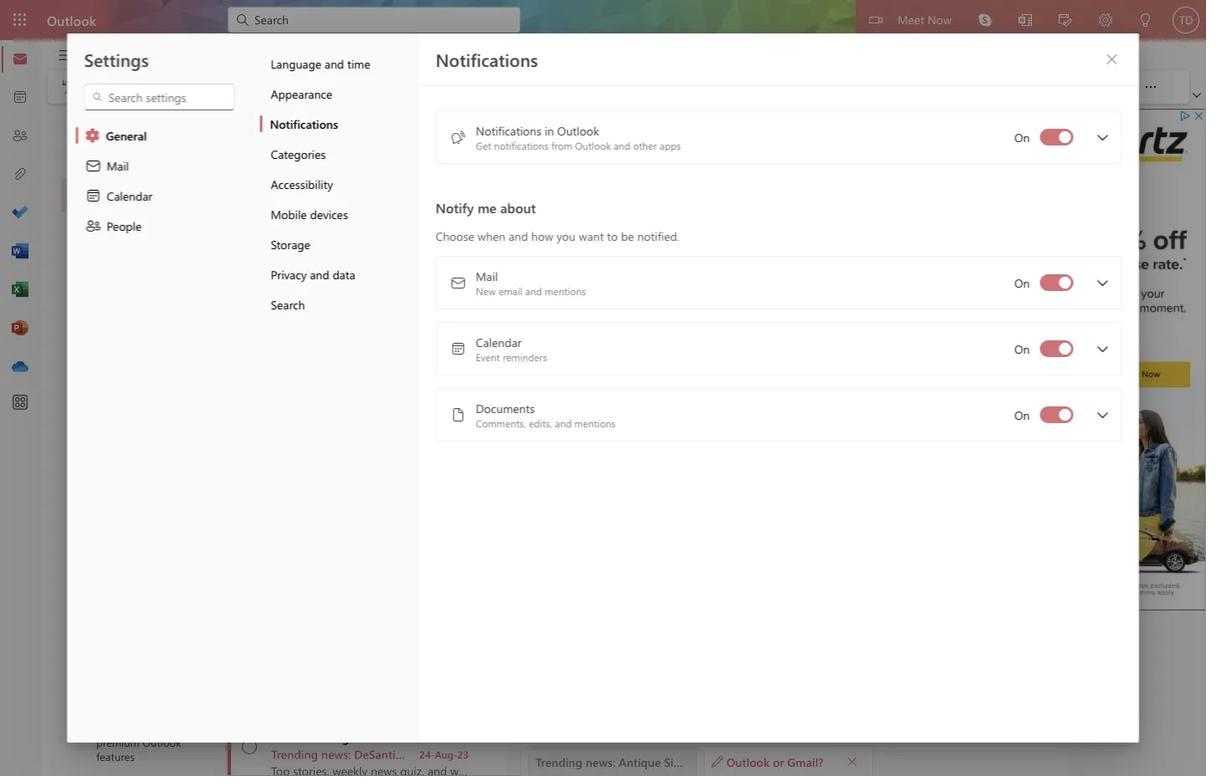 Task type: vqa. For each thing, say whether or not it's contained in the screenshot.
Compose and reply within the button
no



Task type: describe. For each thing, give the bounding box(es) containing it.

[[1102, 79, 1119, 95]]

our
[[333, 377, 351, 393]]

calendar for calendar
[[107, 188, 153, 203]]

settings heading
[[84, 48, 149, 71]]

calendar image
[[12, 90, 28, 106]]

more apps image
[[12, 395, 28, 412]]

categories button
[[260, 139, 418, 169]]

 button
[[49, 41, 83, 69]]

sep- for quiz
[[438, 311, 458, 324]]

t
[[246, 165, 252, 181]]

to down 'notified.'
[[656, 272, 668, 288]]

meet now
[[898, 11, 952, 27]]

calendar for calendar event reminders
[[476, 335, 522, 350]]

comments,
[[476, 416, 526, 430]]

reading pane main content
[[522, 105, 1068, 777]]

back
[[626, 304, 655, 321]]

 filter
[[449, 123, 497, 140]]

low
[[476, 174, 497, 189]]


[[100, 188, 116, 204]]

and inside mail new email and mentions
[[525, 284, 542, 297]]

4  from the top
[[242, 370, 257, 385]]

trump
[[533, 445, 567, 460]]

connected
[[538, 288, 600, 304]]

today
[[386, 174, 418, 189]]

about
[[502, 612, 534, 627]]

microsoft bing for trending news: desantis disappears, vivek rises and woke… and more
[[271, 731, 350, 746]]

excited
[[538, 304, 581, 321]]

 for inbox
[[243, 123, 257, 136]]

now
[[928, 11, 952, 27]]

more for trending news: putin powerless to complain about china… and more
[[601, 612, 628, 627]]

other
[[633, 138, 657, 152]]

tree containing 
[[61, 179, 196, 715]]

people image
[[12, 128, 28, 145]]

woke…
[[554, 747, 593, 763]]

Add a subject text field
[[528, 208, 914, 234]]


[[449, 123, 466, 140]]

sep- for antique
[[438, 243, 458, 256]]

2  from the top
[[242, 234, 257, 250]]

premium outlook features
[[96, 736, 181, 765]]

aug- for to
[[436, 613, 458, 626]]

get
[[476, 138, 492, 152]]

and right china…
[[578, 612, 597, 627]]

13-
[[423, 311, 438, 324]]

from inside the notifications in outlook get notifications from outlook and other apps
[[551, 138, 573, 152]]

email
[[150, 222, 177, 237]]

format text
[[382, 45, 441, 61]]

inbox 
[[271, 120, 330, 138]]

only
[[358, 174, 383, 189]]

court
[[445, 445, 475, 460]]

you!
[[687, 304, 712, 321]]

categories
[[271, 146, 326, 162]]

china…
[[537, 612, 575, 627]]

trending news: should supreme court disqualify trump from… and more
[[271, 445, 660, 460]]

ad
[[433, 159, 443, 170]]

5  from the top
[[242, 438, 257, 453]]

and right rises
[[531, 747, 551, 763]]

document containing settings
[[0, 0, 1206, 777]]

1 vertical spatial aug-
[[435, 681, 458, 694]]

include group
[[929, 70, 1052, 104]]

more up chrome
[[630, 242, 657, 257]]

message list section
[[228, 107, 660, 777]]


[[450, 341, 467, 358]]

microsoft bing for legendary monsters quiz
[[271, 293, 347, 308]]

2 horizontal spatial it
[[1007, 272, 1014, 288]]

storage
[[271, 237, 311, 252]]

trending for trending news: should supreme court disqualify trump from… and more
[[271, 445, 318, 460]]

draw
[[468, 45, 495, 61]]

mobile devices
[[271, 206, 348, 222]]

to right the do
[[603, 288, 615, 304]]

home
[[96, 45, 127, 61]]

30-aug-23
[[420, 681, 469, 694]]

to inside notifications "element"
[[607, 228, 618, 244]]

 button inside notifications 'tab panel'
[[1099, 46, 1126, 73]]

be
[[621, 228, 634, 244]]

documents
[[476, 401, 535, 416]]

time
[[347, 56, 370, 71]]

home button
[[83, 40, 140, 66]]

notifications in outlook get notifications from outlook and other apps
[[476, 123, 681, 152]]

1 prefer from the left
[[619, 272, 653, 288]]

and right want
[[607, 242, 627, 257]]

format text button
[[370, 40, 454, 66]]

notifications element
[[436, 98, 1122, 455]]

gmail? inside the hey mike, which do you prefer to email with? outlook or gmail? i personally prefer gmail as it is connected to chrome so it makes for using it way easier. excited to hear back from you! sincerely, test
[[803, 272, 844, 288]]

me
[[478, 198, 497, 216]]

folders
[[101, 152, 146, 170]]

inbox heading
[[271, 111, 335, 148]]

temu image
[[236, 160, 262, 187]]

&
[[555, 242, 565, 257]]

microsoft for trending news: desantis disappears, vivek rises and woke… and more
[[271, 731, 322, 746]]

3  from the top
[[242, 302, 257, 317]]

data
[[333, 267, 356, 282]]


[[416, 79, 433, 95]]

mobile
[[271, 206, 307, 222]]

mail new email and mentions
[[476, 269, 586, 297]]

use
[[402, 377, 420, 393]]

onedrive image
[[12, 359, 28, 376]]

chrome
[[618, 288, 662, 304]]

Select a conversation checkbox
[[231, 723, 271, 759]]

appearance
[[271, 86, 333, 101]]

you for do
[[596, 272, 616, 288]]

easier.
[[821, 288, 859, 304]]

 junk email
[[100, 221, 177, 238]]

 for  button in notifications 'tab panel'
[[1106, 53, 1119, 66]]

 button
[[408, 74, 441, 100]]

hey mike, which do you prefer to email with? outlook or gmail? i personally prefer gmail as it is connected to chrome so it makes for using it way easier. excited to hear back from you! sincerely, test
[[538, 255, 1027, 355]]

clipboard group
[[51, 70, 167, 104]]

notifications
[[494, 138, 549, 152]]

what…
[[568, 242, 604, 257]]

to do image
[[12, 205, 28, 222]]

1 vertical spatial gmail?
[[788, 755, 824, 770]]

email inside the hey mike, which do you prefer to email with? outlook or gmail? i personally prefer gmail as it is connected to chrome so it makes for using it way easier. excited to hear back from you! sincerely, test
[[670, 272, 703, 288]]

1 vertical spatial or
[[773, 755, 784, 770]]

and right woke…
[[597, 747, 617, 763]]

select a conversation checkbox for legendary monsters quiz
[[231, 286, 271, 322]]

quiz
[[380, 309, 401, 325]]

basic text group
[[174, 70, 873, 104]]

notifications up 
[[436, 48, 538, 71]]

news: for putin
[[320, 612, 348, 627]]

trending for trending news: antique singer sewing machine values & what… and more
[[271, 242, 316, 257]]

notified.
[[637, 228, 680, 244]]

temu for temu
[[271, 157, 300, 172]]

 button
[[557, 74, 590, 100]]

8  from the top
[[242, 672, 257, 687]]

folders tree item
[[61, 146, 196, 179]]

should
[[354, 445, 392, 460]]

left-rail-appbar navigation
[[3, 40, 37, 387]]

you for how
[[557, 228, 576, 244]]

23 for antique
[[458, 243, 469, 256]]

microsoft for legendary monsters quiz
[[271, 293, 320, 308]]

hey
[[538, 255, 561, 272]]

23 for quiz
[[458, 311, 469, 324]]

privacy and data button
[[260, 260, 418, 290]]

 button
[[133, 74, 167, 100]]

 button
[[1093, 74, 1127, 100]]

select a conversation checkbox for trending news: putin powerless to complain about china… and more
[[231, 588, 271, 624]]

numbering image
[[632, 79, 666, 95]]

files image
[[12, 167, 28, 183]]

tags group
[[1060, 70, 1127, 104]]

when
[[478, 228, 506, 244]]

i
[[847, 272, 850, 288]]

hear
[[598, 304, 624, 321]]

bing for quiz
[[324, 293, 347, 308]]



Task type: locate. For each thing, give the bounding box(es) containing it.
1 horizontal spatial 
[[1106, 53, 1119, 66]]

prefer up back
[[619, 272, 653, 288]]

and left data
[[310, 267, 330, 282]]

and down hey
[[525, 284, 542, 297]]

1 vertical spatial temu
[[271, 174, 300, 189]]

document
[[0, 0, 1206, 777]]

2 vertical spatial bing
[[325, 731, 350, 746]]

it left way
[[785, 288, 792, 304]]

tab list containing home
[[83, 40, 575, 66]]

3 select a conversation checkbox from the top
[[231, 353, 271, 389]]

1 horizontal spatial 
[[450, 275, 467, 291]]

 button
[[308, 116, 335, 143]]

it right so
[[681, 288, 689, 304]]

aug- left vivek
[[435, 749, 458, 762]]

news: up privacy and data button
[[320, 242, 348, 257]]

dialog
[[0, 0, 1206, 777]]

23 for should
[[458, 446, 469, 460]]

settings tab list
[[67, 33, 252, 743]]

which
[[538, 272, 575, 288]]

updates to our terms of use 08-sep-23
[[271, 377, 469, 393]]

news: for desantis
[[321, 747, 351, 763]]

0 vertical spatial gmail?
[[803, 272, 844, 288]]

language and time
[[271, 56, 370, 71]]

 inside reading pane main content
[[846, 756, 858, 768]]

0 horizontal spatial from
[[551, 138, 573, 152]]

23 for desantis
[[458, 749, 469, 762]]

monsters
[[329, 309, 377, 325]]

0 vertical spatial 
[[243, 123, 257, 136]]

0 vertical spatial microsoft
[[271, 225, 320, 240]]

Message body, press Alt+F10 to exit text field
[[538, 255, 1042, 488]]

0 horizontal spatial prefer
[[619, 272, 653, 288]]


[[100, 221, 116, 238]]

1 vertical spatial mentions
[[575, 416, 616, 430]]

to left hear at the top of the page
[[583, 304, 595, 321]]


[[57, 46, 75, 64]]

calendar event reminders
[[476, 335, 547, 364]]

options
[[521, 45, 562, 61]]

gmail?
[[803, 272, 844, 288], [788, 755, 824, 770]]

rises
[[501, 747, 527, 763]]

2 vertical spatial aug-
[[435, 749, 458, 762]]

0 vertical spatial you
[[557, 228, 576, 244]]

temu clearance only today - insanely low prices
[[271, 174, 531, 189]]

insert button
[[313, 40, 368, 66]]

 button
[[441, 74, 475, 100]]

1 vertical spatial select a conversation checkbox
[[231, 656, 271, 692]]

 inside notifications 'tab panel'
[[1106, 53, 1119, 66]]

mail for mail
[[107, 158, 129, 173]]

and right from…
[[609, 445, 629, 460]]

1 vertical spatial 
[[846, 756, 858, 768]]

mentions inside mail new email and mentions
[[545, 284, 586, 297]]

prefer left gmail on the top of the page
[[916, 272, 950, 288]]

sep- for should
[[437, 446, 458, 460]]

0 horizontal spatial calendar
[[107, 188, 153, 203]]

 button inside reading pane main content
[[841, 751, 864, 774]]

from inside the hey mike, which do you prefer to email with? outlook or gmail? i personally prefer gmail as it is connected to chrome so it makes for using it way easier. excited to hear back from you! sincerely, test
[[657, 304, 684, 321]]

trending left 'putin'
[[271, 612, 316, 627]]

microsoft bing for trending news: antique singer sewing machine values & what… and more
[[271, 225, 347, 240]]

and
[[325, 56, 344, 71], [614, 138, 631, 152], [509, 228, 528, 244], [607, 242, 627, 257], [310, 267, 330, 282], [525, 284, 542, 297], [555, 416, 572, 430], [609, 445, 629, 460], [578, 612, 597, 627], [531, 747, 551, 763], [597, 747, 617, 763]]

vivek
[[469, 747, 497, 763]]

and inside language and time button
[[325, 56, 344, 71]]

storage button
[[260, 229, 418, 260]]

email right new
[[499, 284, 523, 297]]

insert
[[326, 45, 355, 61]]

personally
[[853, 272, 913, 288]]

from left you!
[[657, 304, 684, 321]]

0 vertical spatial mentions
[[545, 284, 586, 297]]

trending for trending news: putin powerless to complain about china… and more
[[271, 612, 316, 627]]

gmail
[[953, 272, 988, 288]]

or inside the hey mike, which do you prefer to email with? outlook or gmail? i personally prefer gmail as it is connected to chrome so it makes for using it way easier. excited to hear back from you! sincerely, test
[[788, 272, 800, 288]]

prefer
[[619, 272, 653, 288], [916, 272, 950, 288]]

you inside notifications "element"
[[557, 228, 576, 244]]

antique
[[352, 242, 392, 257]]

1 vertical spatial calendar
[[476, 335, 522, 350]]

and left time
[[325, 56, 344, 71]]

1 horizontal spatial mail
[[476, 269, 498, 284]]

 inside  button
[[78, 154, 91, 168]]

1  from the top
[[243, 123, 257, 136]]

reminders
[[503, 350, 547, 364]]

and right the edits,
[[555, 416, 572, 430]]

is
[[1017, 272, 1027, 288]]

it left the is
[[1007, 272, 1014, 288]]

 tree item
[[61, 213, 196, 246]]

2 trending from the top
[[271, 445, 318, 460]]

outlook inside the hey mike, which do you prefer to email with? outlook or gmail? i personally prefer gmail as it is connected to chrome so it makes for using it way easier. excited to hear back from you! sincerely, test
[[739, 272, 786, 288]]

notifications heading
[[436, 48, 538, 71]]

trending for trending news: desantis disappears, vivek rises and woke… and more
[[271, 747, 318, 763]]

and left how
[[509, 228, 528, 244]]

0 horizontal spatial or
[[773, 755, 784, 770]]

decrease indent image
[[666, 79, 699, 95]]

4 trending from the top
[[271, 747, 318, 763]]

1 vertical spatial from
[[657, 304, 684, 321]]

or right ''
[[773, 755, 784, 770]]

1 vertical spatial microsoft bing
[[271, 293, 347, 308]]

news: left 'putin'
[[320, 612, 348, 627]]

notifications down appearance
[[270, 116, 338, 131]]

more for trending news: should supreme court disqualify trump from… and more
[[632, 445, 660, 460]]

and left 'other'
[[614, 138, 631, 152]]

trending down updates
[[271, 445, 318, 460]]

email inside mail new email and mentions
[[499, 284, 523, 297]]

sep- inside updates to our terms of use 08-sep-23
[[437, 378, 458, 392]]

inbox inside  inbox
[[123, 188, 153, 204]]

edits,
[[529, 416, 552, 430]]

and inside documents comments, edits, and mentions
[[555, 416, 572, 430]]

with?
[[705, 272, 736, 288]]

legendary monsters quiz
[[271, 309, 401, 325]]

1 vertical spatial mail
[[476, 269, 498, 284]]

1 horizontal spatial from
[[657, 304, 684, 321]]

2 select a conversation checkbox from the top
[[231, 656, 271, 692]]

0 vertical spatial mail
[[107, 158, 129, 173]]

to left complain
[[435, 612, 446, 627]]

07-sep-23
[[422, 446, 469, 460]]

6  from the top
[[242, 506, 257, 521]]

view
[[153, 45, 178, 61]]

tree
[[61, 105, 196, 146], [61, 179, 196, 715]]

2 select a conversation checkbox from the top
[[231, 286, 271, 322]]

1 vertical spatial tree
[[61, 179, 196, 715]]

1 vertical spatial 
[[450, 275, 467, 291]]

or right using
[[788, 272, 800, 288]]

aug- down 31-aug-23
[[435, 681, 458, 694]]

event
[[476, 350, 500, 364]]

trending up privacy
[[271, 242, 316, 257]]

aug- right powerless in the bottom left of the page
[[436, 613, 458, 626]]

1 vertical spatial you
[[596, 272, 616, 288]]

2  from the top
[[243, 234, 257, 248]]

0 vertical spatial  button
[[1099, 46, 1126, 73]]

1 vertical spatial  button
[[841, 751, 864, 774]]

calendar right 
[[476, 335, 522, 350]]

1 microsoft bing from the top
[[271, 225, 347, 240]]

 left new
[[450, 275, 467, 291]]

0 vertical spatial or
[[788, 272, 800, 288]]

1  from the top
[[242, 123, 257, 138]]


[[349, 79, 366, 95]]

dialog containing settings
[[0, 0, 1206, 777]]

3 microsoft from the top
[[271, 731, 322, 746]]

increase indent image
[[699, 79, 733, 95]]

to left "be"
[[607, 228, 618, 244]]

supreme
[[395, 445, 442, 460]]

14-
[[423, 243, 438, 256]]

0 horizontal spatial  button
[[841, 751, 864, 774]]

1 horizontal spatial or
[[788, 272, 800, 288]]

0 vertical spatial microsoft bing
[[271, 225, 347, 240]]

1 horizontal spatial email
[[670, 272, 703, 288]]

select a conversation checkbox for trending news: antique singer sewing machine values & what… and more
[[231, 218, 271, 254]]

1 vertical spatial inbox
[[123, 188, 153, 204]]

using
[[751, 288, 782, 304]]

0 vertical spatial aug-
[[436, 613, 458, 626]]

more for trending news: desantis disappears, vivek rises and woke… and more
[[620, 747, 648, 763]]

excel image
[[12, 282, 28, 299]]

1 horizontal spatial inbox
[[271, 120, 306, 138]]

0 horizontal spatial it
[[681, 288, 689, 304]]


[[84, 127, 101, 144]]

07-
[[422, 446, 437, 460]]

1 select a conversation checkbox from the top
[[231, 218, 271, 254]]

 inside select all messages checkbox
[[242, 123, 257, 138]]

1 horizontal spatial calendar
[[476, 335, 522, 350]]

email left with?
[[670, 272, 703, 288]]

2 microsoft bing from the top
[[271, 293, 347, 308]]

tab list
[[83, 40, 575, 66]]

powerpoint image
[[12, 321, 28, 337]]

0 vertical spatial tree
[[61, 105, 196, 146]]

13-sep-23
[[423, 311, 469, 324]]

mentions for 
[[545, 284, 586, 297]]

2 microsoft from the top
[[271, 293, 320, 308]]

 tree item
[[61, 179, 196, 213]]

want
[[579, 228, 604, 244]]

desantis
[[354, 747, 401, 763]]

terms
[[354, 377, 384, 393]]

in
[[545, 123, 554, 138]]

view button
[[141, 40, 191, 66]]

0 horizontal spatial mail
[[107, 158, 129, 173]]

select a conversation checkbox for updates to our terms of use
[[231, 353, 271, 389]]

notifications
[[436, 48, 538, 71], [270, 116, 338, 131], [476, 123, 542, 138]]

calendar up the people
[[107, 188, 153, 203]]

1 temu from the top
[[271, 157, 300, 172]]

0 vertical spatial 
[[1106, 53, 1119, 66]]

news: for should
[[321, 445, 351, 460]]

as
[[990, 272, 1004, 288]]

documents comments, edits, and mentions
[[476, 401, 616, 430]]

2 temu from the top
[[271, 174, 300, 189]]

inbox right 
[[123, 188, 153, 204]]

way
[[795, 288, 818, 304]]

0 vertical spatial select a conversation checkbox
[[231, 421, 271, 457]]

machine
[[472, 242, 516, 257]]

application containing settings
[[0, 0, 1206, 777]]

text
[[422, 45, 441, 61]]

inbox up categories
[[271, 120, 306, 138]]

 outlook or gmail?
[[712, 755, 824, 770]]

news: left "should"
[[321, 445, 351, 460]]


[[450, 79, 466, 95]]

 inside the settings tab list
[[85, 157, 102, 174]]

from right notifications
[[551, 138, 573, 152]]

3 microsoft bing from the top
[[271, 731, 350, 746]]

5 select a conversation checkbox from the top
[[231, 588, 271, 624]]

calendar inside the settings tab list
[[107, 188, 153, 203]]

1 horizontal spatial it
[[785, 288, 792, 304]]

outlook inside premium outlook features
[[143, 736, 181, 750]]

Select a conversation checkbox
[[231, 218, 271, 254], [231, 286, 271, 322], [231, 353, 271, 389], [231, 489, 271, 525], [231, 588, 271, 624]]

news: for antique
[[320, 242, 348, 257]]

1 vertical spatial 
[[243, 234, 257, 248]]

notifications inside notifications 'button'
[[270, 116, 338, 131]]

1 vertical spatial bing
[[324, 293, 347, 308]]

1 microsoft from the top
[[271, 225, 320, 240]]

 button
[[1008, 122, 1042, 149]]

disqualify
[[479, 445, 530, 460]]

0 vertical spatial bing
[[324, 225, 347, 240]]

9  from the top
[[242, 740, 257, 755]]

and inside privacy and data button
[[310, 267, 330, 282]]

14-sep-23
[[423, 243, 469, 256]]

to left the our
[[318, 377, 330, 393]]

0 vertical spatial calendar
[[107, 188, 153, 203]]

0 vertical spatial from
[[551, 138, 573, 152]]

 for microsoft bing
[[243, 234, 257, 248]]

to
[[607, 228, 618, 244], [656, 272, 668, 288], [603, 288, 615, 304], [583, 304, 595, 321], [318, 377, 330, 393], [435, 612, 446, 627]]

 button inside folders tree item
[[69, 146, 98, 177]]

news:
[[320, 242, 348, 257], [321, 445, 351, 460], [320, 612, 348, 627], [321, 747, 351, 763]]

bing for antique
[[324, 225, 347, 240]]

mail image
[[12, 51, 28, 68]]

notifications inside the notifications in outlook get notifications from outlook and other apps
[[476, 123, 542, 138]]

0 horizontal spatial inbox
[[123, 188, 153, 204]]


[[85, 157, 102, 174], [450, 275, 467, 291]]

bullets image
[[599, 79, 632, 95]]

1 vertical spatial microsoft
[[271, 293, 320, 308]]

for
[[733, 288, 748, 304]]

1 horizontal spatial  button
[[1099, 46, 1126, 73]]

mail inside the settings tab list
[[107, 158, 129, 173]]

0 horizontal spatial email
[[499, 284, 523, 297]]

language and time button
[[260, 49, 418, 79]]

24-
[[420, 749, 435, 762]]

settings
[[84, 48, 149, 71]]

2 vertical spatial microsoft bing
[[271, 731, 350, 746]]

mail down "general"
[[107, 158, 129, 173]]

2 tree from the top
[[61, 179, 196, 715]]

2 prefer from the left
[[916, 272, 950, 288]]

you inside the hey mike, which do you prefer to email with? outlook or gmail? i personally prefer gmail as it is connected to chrome so it makes for using it way easier. excited to hear back from you! sincerely, test
[[596, 272, 616, 288]]

mentions up from…
[[575, 416, 616, 430]]

temu up accessibility
[[271, 157, 300, 172]]

 inside message list "list box"
[[243, 234, 257, 248]]

mail down machine
[[476, 269, 498, 284]]


[[565, 79, 582, 95]]

microsoft for trending news: antique singer sewing machine values & what… and more
[[271, 225, 320, 240]]

calendar inside calendar event reminders
[[476, 335, 522, 350]]

 button
[[1060, 74, 1093, 100]]

inbox inside inbox 
[[271, 120, 306, 138]]

word image
[[12, 244, 28, 260]]

so
[[665, 288, 679, 304]]

0 horizontal spatial 
[[846, 756, 858, 768]]

outlook inside banner
[[47, 11, 96, 29]]

08-
[[422, 378, 437, 392]]

mail for mail new email and mentions
[[476, 269, 498, 284]]

 inside select all messages checkbox
[[243, 123, 257, 136]]


[[1106, 53, 1119, 66], [846, 756, 858, 768]]

1 trending from the top
[[271, 242, 316, 257]]

makes
[[692, 288, 730, 304]]

about
[[500, 198, 536, 216]]

Search settings search field
[[103, 89, 217, 105]]

2 vertical spatial microsoft
[[271, 731, 322, 746]]

mail inside mail new email and mentions
[[476, 269, 498, 284]]

 inside notifications "element"
[[450, 275, 467, 291]]

23 inside updates to our terms of use 08-sep-23
[[458, 378, 469, 392]]

putin
[[352, 612, 378, 627]]

outlook banner
[[0, 0, 1206, 40]]

0 horizontal spatial you
[[557, 228, 576, 244]]

trending left desantis
[[271, 747, 318, 763]]

Select a conversation checkbox
[[231, 421, 271, 457], [231, 656, 271, 692]]

apps
[[660, 138, 681, 152]]


[[243, 123, 257, 136], [243, 234, 257, 248]]

 for  button in the reading pane main content
[[846, 756, 858, 768]]

you right the do
[[596, 272, 616, 288]]

mentions for 
[[575, 416, 616, 430]]

more right from…
[[632, 445, 660, 460]]

7  from the top
[[242, 605, 257, 620]]

legendary
[[271, 309, 326, 325]]

23 for putin
[[458, 613, 469, 626]]

accessibility button
[[260, 169, 418, 199]]

more right woke…
[[620, 747, 648, 763]]

bing for desantis
[[325, 731, 350, 746]]

you right how
[[557, 228, 576, 244]]

0 horizontal spatial 
[[85, 157, 102, 174]]

 up the t
[[243, 123, 257, 136]]

Select all messages checkbox
[[238, 119, 261, 142]]

select a conversation checkbox down updates
[[231, 421, 271, 457]]

news: left desantis
[[321, 747, 351, 763]]

application
[[0, 0, 1206, 777]]

 inside select a conversation checkbox
[[242, 740, 257, 755]]

 inbox
[[100, 188, 153, 204]]

and inside the notifications in outlook get notifications from outlook and other apps
[[614, 138, 631, 152]]

notifications tab panel
[[419, 33, 1139, 743]]

 left storage
[[243, 234, 257, 248]]

aug- for vivek
[[435, 749, 458, 762]]

1 horizontal spatial prefer
[[916, 272, 950, 288]]

4 select a conversation checkbox from the top
[[231, 489, 271, 525]]

how
[[532, 228, 554, 244]]

bing
[[324, 225, 347, 240], [324, 293, 347, 308], [325, 731, 350, 746]]

0 vertical spatial temu
[[271, 157, 300, 172]]

 up 
[[85, 157, 102, 174]]

3 trending from the top
[[271, 612, 316, 627]]

notifications left in
[[476, 123, 542, 138]]

devices
[[310, 206, 348, 222]]

0 vertical spatial 
[[85, 157, 102, 174]]

1 select a conversation checkbox from the top
[[231, 421, 271, 457]]

people
[[107, 218, 142, 234]]

temu for temu clearance only today - insanely low prices
[[271, 174, 300, 189]]

more right china…
[[601, 612, 628, 627]]

 button
[[806, 74, 840, 100]]

select a conversation checkbox up select a conversation checkbox
[[231, 656, 271, 692]]

temu down categories
[[271, 174, 300, 189]]

mentions inside documents comments, edits, and mentions
[[575, 416, 616, 430]]

message list list box
[[228, 149, 660, 777]]

1 horizontal spatial you
[[596, 272, 616, 288]]

mentions up excited
[[545, 284, 586, 297]]

message button
[[241, 40, 313, 66]]

it
[[1007, 272, 1014, 288], [681, 288, 689, 304], [785, 288, 792, 304]]

notifications button
[[260, 109, 418, 139]]

1 tree from the top
[[61, 105, 196, 146]]

0 vertical spatial inbox
[[271, 120, 306, 138]]



